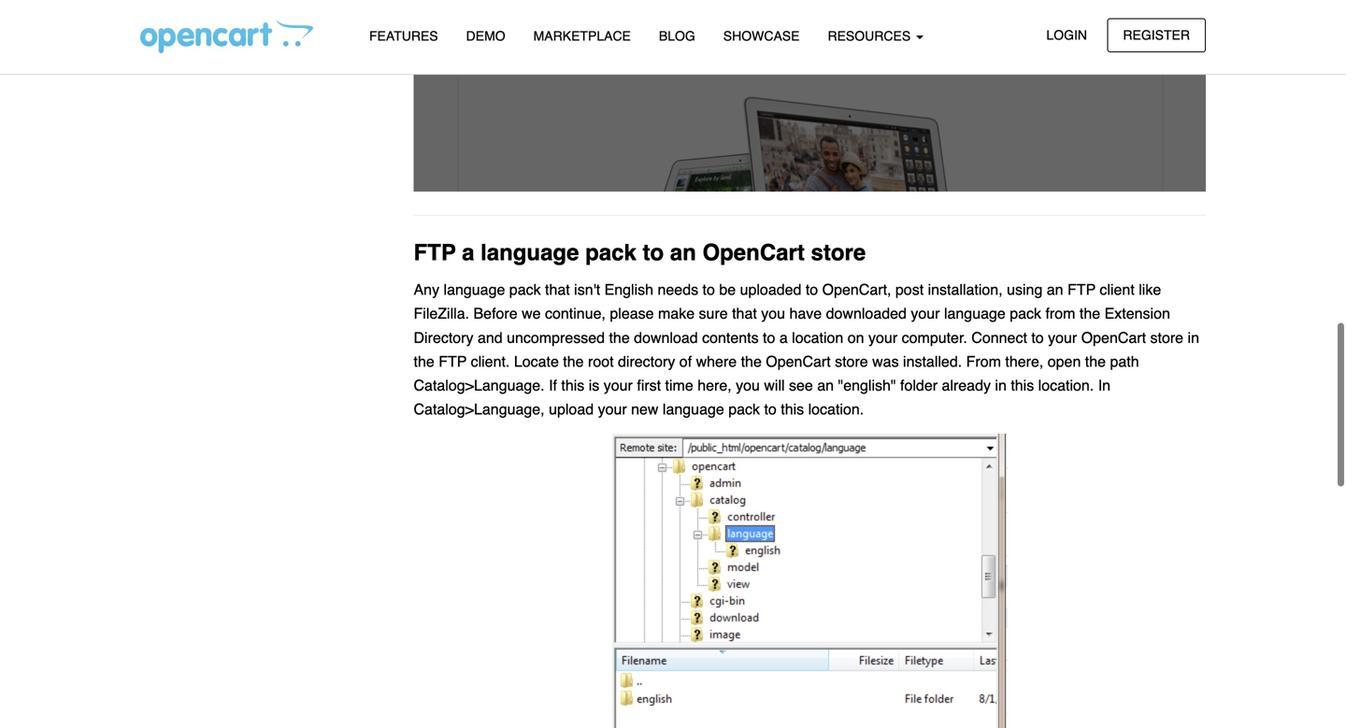 Task type: vqa. For each thing, say whether or not it's contained in the screenshot.
REGISTER
yes



Task type: describe. For each thing, give the bounding box(es) containing it.
demo link
[[452, 20, 520, 52]]

the up in
[[1085, 353, 1106, 370]]

0 horizontal spatial an
[[670, 240, 696, 265]]

was
[[873, 353, 899, 370]]

language down installation,
[[944, 305, 1006, 322]]

showcase link
[[710, 20, 814, 52]]

extension
[[1105, 305, 1171, 322]]

already
[[942, 377, 991, 394]]

see
[[789, 377, 813, 394]]

open
[[1048, 353, 1081, 370]]

1 horizontal spatial location.
[[1039, 377, 1094, 394]]

2 vertical spatial ftp
[[439, 353, 467, 370]]

be
[[719, 281, 736, 298]]

your up open
[[1048, 329, 1077, 346]]

1 vertical spatial store
[[1151, 329, 1184, 346]]

2 horizontal spatial this
[[1011, 377, 1034, 394]]

here,
[[698, 377, 732, 394]]

features
[[369, 29, 438, 43]]

new
[[631, 401, 659, 418]]

the down directory
[[414, 353, 435, 370]]

english
[[605, 281, 654, 298]]

login
[[1047, 28, 1088, 43]]

to up english
[[643, 240, 664, 265]]

0 horizontal spatial a
[[462, 240, 474, 265]]

the down contents at the top right of page
[[741, 353, 762, 370]]

the left root
[[563, 353, 584, 370]]

catalog>language.
[[414, 377, 545, 394]]

where
[[696, 353, 737, 370]]

on
[[848, 329, 865, 346]]

your right is
[[604, 377, 633, 394]]

the right from on the right top of the page
[[1080, 305, 1101, 322]]

2 vertical spatial store
[[835, 353, 868, 370]]

language down time
[[663, 401, 724, 418]]

have
[[790, 305, 822, 322]]

ftp a language pack to an opencart store
[[414, 240, 866, 265]]

contents
[[702, 329, 759, 346]]

a inside 'any language pack that isn't english needs to be uploaded to opencart, post installation, using an ftp client like filezilla. before we continue, please make sure that you have downloaded your language pack from the extension directory and uncompressed the download contents to a location on your computer. connect to your opencart store in the ftp client. locate the root directory of where the opencart store was installed. from there, open the path catalog>language. if this is your first time here, you will see an "english" folder already in this location. in catalog>language, upload your new language pack to this location.'
[[780, 329, 788, 346]]

1 vertical spatial opencart
[[1082, 329, 1147, 346]]

filezilla.
[[414, 305, 469, 322]]

time
[[665, 377, 694, 394]]

to down will
[[764, 401, 777, 418]]

marketplace
[[534, 29, 631, 43]]

store front - multi languages select image
[[414, 0, 1206, 192]]

2 horizontal spatial an
[[1047, 281, 1064, 298]]

1 horizontal spatial an
[[818, 377, 834, 394]]

uncompressed
[[507, 329, 605, 346]]

0 horizontal spatial this
[[561, 377, 585, 394]]

from
[[967, 353, 1001, 370]]

opencart,
[[823, 281, 892, 298]]

1 vertical spatial ftp
[[1068, 281, 1096, 298]]

any
[[414, 281, 440, 298]]

uploaded
[[740, 281, 802, 298]]

login link
[[1031, 18, 1103, 52]]

0 horizontal spatial in
[[995, 377, 1007, 394]]

directory
[[618, 353, 675, 370]]

features link
[[355, 20, 452, 52]]

first
[[637, 377, 661, 394]]

pack up english
[[585, 240, 637, 265]]

pack down here,
[[729, 401, 760, 418]]

your down is
[[598, 401, 627, 418]]

post
[[896, 281, 924, 298]]

register link
[[1108, 18, 1206, 52]]

0 vertical spatial ftp
[[414, 240, 456, 265]]

blog link
[[645, 20, 710, 52]]

using
[[1007, 281, 1043, 298]]

isn't
[[574, 281, 600, 298]]

in
[[1098, 377, 1111, 394]]

to right contents at the top right of page
[[763, 329, 776, 346]]

download
[[634, 329, 698, 346]]

downloaded
[[826, 305, 907, 322]]



Task type: locate. For each thing, give the bounding box(es) containing it.
will
[[764, 377, 785, 394]]

2 vertical spatial an
[[818, 377, 834, 394]]

catalog>language,
[[414, 401, 545, 418]]

to left be
[[703, 281, 715, 298]]

installation,
[[928, 281, 1003, 298]]

language up we
[[481, 240, 579, 265]]

folder
[[901, 377, 938, 394]]

opencart up see
[[766, 353, 831, 370]]

1 vertical spatial location.
[[808, 401, 864, 418]]

directory
[[414, 329, 474, 346]]

continue,
[[545, 305, 606, 322]]

before
[[474, 305, 518, 322]]

0 vertical spatial that
[[545, 281, 570, 298]]

is
[[589, 377, 600, 394]]

you
[[761, 305, 786, 322], [736, 377, 760, 394]]

like
[[1139, 281, 1162, 298]]

this
[[561, 377, 585, 394], [1011, 377, 1034, 394], [781, 401, 804, 418]]

the down please
[[609, 329, 630, 346]]

your up was
[[869, 329, 898, 346]]

location.
[[1039, 377, 1094, 394], [808, 401, 864, 418]]

ftp up from on the right top of the page
[[1068, 281, 1096, 298]]

language up the before on the top left of the page
[[444, 281, 505, 298]]

an up needs
[[670, 240, 696, 265]]

an
[[670, 240, 696, 265], [1047, 281, 1064, 298], [818, 377, 834, 394]]

store down on
[[835, 353, 868, 370]]

register
[[1123, 28, 1190, 43]]

any language pack that isn't english needs to be uploaded to opencart, post installation, using an ftp client like filezilla. before we continue, please make sure that you have downloaded your language pack from the extension directory and uncompressed the download contents to a location on your computer. connect to your opencart store in the ftp client. locate the root directory of where the opencart store was installed. from there, open the path catalog>language. if this is your first time here, you will see an "english" folder already in this location. in catalog>language, upload your new language pack to this location.
[[414, 281, 1200, 418]]

location. down the "english"
[[808, 401, 864, 418]]

we
[[522, 305, 541, 322]]

0 vertical spatial a
[[462, 240, 474, 265]]

that up contents at the top right of page
[[732, 305, 757, 322]]

0 vertical spatial opencart
[[703, 240, 805, 265]]

0 horizontal spatial that
[[545, 281, 570, 298]]

to up have
[[806, 281, 818, 298]]

1 horizontal spatial that
[[732, 305, 757, 322]]

you down uploaded
[[761, 305, 786, 322]]

pack up we
[[509, 281, 541, 298]]

store down extension
[[1151, 329, 1184, 346]]

0 vertical spatial you
[[761, 305, 786, 322]]

this right if
[[561, 377, 585, 394]]

0 vertical spatial in
[[1188, 329, 1200, 346]]

opencart up uploaded
[[703, 240, 805, 265]]

ftp down directory
[[439, 353, 467, 370]]

opencart up path
[[1082, 329, 1147, 346]]

2 vertical spatial opencart
[[766, 353, 831, 370]]

pack down using
[[1010, 305, 1042, 322]]

1 vertical spatial that
[[732, 305, 757, 322]]

resources
[[828, 29, 915, 43]]

opencart
[[703, 240, 805, 265], [1082, 329, 1147, 346], [766, 353, 831, 370]]

installed.
[[903, 353, 962, 370]]

a up filezilla.
[[462, 240, 474, 265]]

ftp up any
[[414, 240, 456, 265]]

demo
[[466, 29, 506, 43]]

of
[[680, 353, 692, 370]]

blog
[[659, 29, 696, 43]]

sure
[[699, 305, 728, 322]]

showcase
[[724, 29, 800, 43]]

location. down open
[[1039, 377, 1094, 394]]

client
[[1100, 281, 1135, 298]]

opencart - open source shopping cart solution image
[[140, 20, 313, 53]]

your
[[911, 305, 940, 322], [869, 329, 898, 346], [1048, 329, 1077, 346], [604, 377, 633, 394], [598, 401, 627, 418]]

your up computer. on the top of the page
[[911, 305, 940, 322]]

upload
[[549, 401, 594, 418]]

the
[[1080, 305, 1101, 322], [609, 329, 630, 346], [414, 353, 435, 370], [563, 353, 584, 370], [741, 353, 762, 370], [1085, 353, 1106, 370]]

to
[[643, 240, 664, 265], [703, 281, 715, 298], [806, 281, 818, 298], [763, 329, 776, 346], [1032, 329, 1044, 346], [764, 401, 777, 418]]

and
[[478, 329, 503, 346]]

1 vertical spatial in
[[995, 377, 1007, 394]]

0 vertical spatial store
[[811, 240, 866, 265]]

please
[[610, 305, 654, 322]]

make
[[658, 305, 695, 322]]

a left location
[[780, 329, 788, 346]]

root
[[588, 353, 614, 370]]

1 vertical spatial you
[[736, 377, 760, 394]]

0 vertical spatial location.
[[1039, 377, 1094, 394]]

1 vertical spatial an
[[1047, 281, 1064, 298]]

ftp
[[414, 240, 456, 265], [1068, 281, 1096, 298], [439, 353, 467, 370]]

0 horizontal spatial location.
[[808, 401, 864, 418]]

this down 'there,'
[[1011, 377, 1034, 394]]

"english"
[[838, 377, 896, 394]]

connect
[[972, 329, 1028, 346]]

that
[[545, 281, 570, 298], [732, 305, 757, 322]]

a
[[462, 240, 474, 265], [780, 329, 788, 346]]

1 horizontal spatial a
[[780, 329, 788, 346]]

client.
[[471, 353, 510, 370]]

resources link
[[814, 20, 938, 52]]

location
[[792, 329, 844, 346]]

ftp language image
[[611, 433, 1009, 728]]

if
[[549, 377, 557, 394]]

to up 'there,'
[[1032, 329, 1044, 346]]

needs
[[658, 281, 699, 298]]

an up from on the right top of the page
[[1047, 281, 1064, 298]]

store
[[811, 240, 866, 265], [1151, 329, 1184, 346], [835, 353, 868, 370]]

language
[[481, 240, 579, 265], [444, 281, 505, 298], [944, 305, 1006, 322], [663, 401, 724, 418]]

an right see
[[818, 377, 834, 394]]

pack
[[585, 240, 637, 265], [509, 281, 541, 298], [1010, 305, 1042, 322], [729, 401, 760, 418]]

in
[[1188, 329, 1200, 346], [995, 377, 1007, 394]]

0 horizontal spatial you
[[736, 377, 760, 394]]

that left isn't
[[545, 281, 570, 298]]

store up opencart,
[[811, 240, 866, 265]]

0 vertical spatial an
[[670, 240, 696, 265]]

computer.
[[902, 329, 968, 346]]

you left will
[[736, 377, 760, 394]]

marketplace link
[[520, 20, 645, 52]]

1 horizontal spatial this
[[781, 401, 804, 418]]

1 horizontal spatial you
[[761, 305, 786, 322]]

1 vertical spatial a
[[780, 329, 788, 346]]

path
[[1110, 353, 1140, 370]]

1 horizontal spatial in
[[1188, 329, 1200, 346]]

there,
[[1006, 353, 1044, 370]]

from
[[1046, 305, 1076, 322]]

locate
[[514, 353, 559, 370]]

this down see
[[781, 401, 804, 418]]



